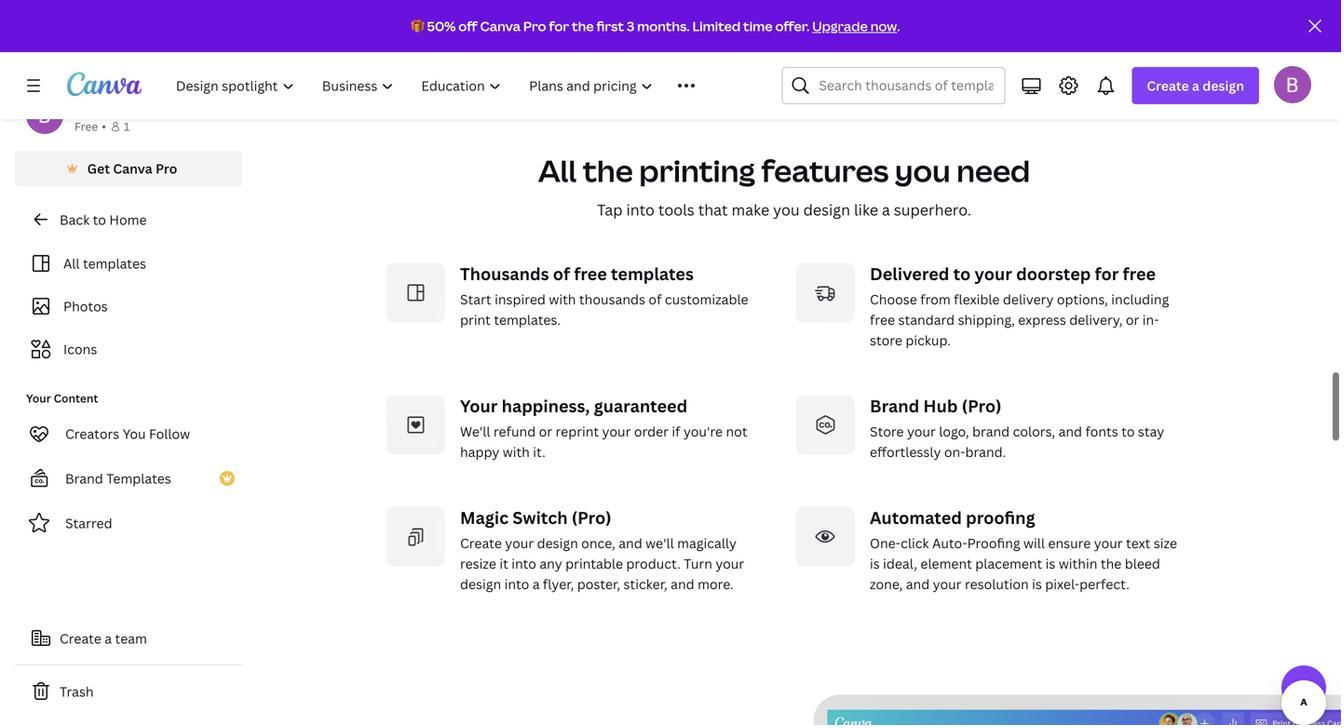 Task type: describe. For each thing, give the bounding box(es) containing it.
size
[[1154, 535, 1177, 552]]

brand
[[972, 423, 1010, 441]]

design down resize
[[460, 576, 501, 593]]

your happiness, guaranteed we'll refund or reprint your order if you're not happy with it.
[[460, 395, 748, 461]]

brand templates
[[65, 470, 171, 488]]

we'll
[[460, 423, 490, 441]]

0 vertical spatial of
[[553, 263, 570, 286]]

(pro) for brand hub (pro)
[[962, 395, 1002, 418]]

poster,
[[577, 576, 620, 593]]

happiness,
[[502, 395, 590, 418]]

templates.
[[494, 311, 561, 329]]

bob builder image
[[1274, 66, 1311, 103]]

one-
[[870, 535, 901, 552]]

time
[[743, 17, 773, 35]]

2 horizontal spatial free
[[1123, 263, 1156, 286]]

browse all templates
[[718, 35, 851, 52]]

in-
[[1143, 311, 1159, 329]]

pixel-
[[1045, 576, 1080, 593]]

free
[[75, 119, 98, 134]]

express
[[1018, 311, 1066, 329]]

design inside "dropdown button"
[[1203, 77, 1244, 95]]

thousands of free templates start inspired with thousands of customizable print templates.
[[460, 263, 749, 329]]

automated
[[870, 507, 962, 530]]

or inside your happiness, guaranteed we'll refund or reprint your order if you're not happy with it.
[[539, 423, 552, 441]]

the inside 'all the printing features you need tap into tools that make you design like a superhero.'
[[583, 151, 633, 191]]

not
[[726, 423, 748, 441]]

create for create a team
[[60, 630, 101, 648]]

0 horizontal spatial templates
[[83, 255, 146, 272]]

resolution
[[965, 576, 1029, 593]]

into inside 'all the printing features you need tap into tools that make you design like a superhero.'
[[626, 200, 655, 220]]

free •
[[75, 119, 106, 134]]

within
[[1059, 555, 1098, 573]]

creators
[[65, 425, 119, 443]]

auto-
[[932, 535, 967, 552]]

create a design button
[[1132, 67, 1259, 104]]

(pro) for magic switch (pro)
[[572, 507, 612, 530]]

store
[[870, 332, 903, 349]]

2 horizontal spatial templates
[[786, 35, 851, 52]]

resize
[[460, 555, 496, 573]]

1 horizontal spatial is
[[1032, 576, 1042, 593]]

delivered to your doorstep for free choose from flexible delivery options, including free standard shipping, express delivery, or in- store pickup.
[[870, 263, 1169, 349]]

all
[[768, 35, 783, 52]]

magic switch (pro) create your design once, and we'll magically resize it into any printable product. turn your design into a flyer, poster, sticker, and more.
[[460, 507, 744, 593]]

0 vertical spatial you
[[895, 151, 951, 191]]

to for delivered
[[953, 263, 971, 286]]

create for create a design
[[1147, 77, 1189, 95]]

customizable
[[665, 291, 749, 308]]

fonts
[[1086, 423, 1118, 441]]

1
[[124, 119, 130, 134]]

to for back
[[93, 211, 106, 229]]

brand templates link
[[15, 460, 242, 497]]

more.
[[698, 576, 734, 593]]

automated proofing one-click auto-proofing will ensure your text size is ideal, element placement is within the bleed zone, and your resolution is pixel-perfect.
[[870, 507, 1177, 593]]

all for the
[[538, 151, 577, 191]]

choose
[[870, 291, 917, 308]]

shipping,
[[958, 311, 1015, 329]]

need
[[957, 151, 1030, 191]]

creators you follow
[[65, 425, 190, 443]]

0 horizontal spatial is
[[870, 555, 880, 573]]

off
[[459, 17, 478, 35]]

photos link
[[26, 289, 231, 324]]

2 vertical spatial into
[[504, 576, 529, 593]]

a inside "magic switch (pro) create your design once, and we'll magically resize it into any printable product. turn your design into a flyer, poster, sticker, and more."
[[533, 576, 540, 593]]

logo,
[[939, 423, 969, 441]]

all templates
[[63, 255, 146, 272]]

upgrade
[[812, 17, 868, 35]]

delivery
[[1003, 291, 1054, 308]]

or inside delivered to your doorstep for free choose from flexible delivery options, including free standard shipping, express delivery, or in- store pickup.
[[1126, 311, 1139, 329]]

create a team
[[60, 630, 147, 648]]

proofing
[[967, 535, 1021, 552]]

start
[[460, 291, 492, 308]]

follow
[[149, 425, 190, 443]]

3
[[627, 17, 635, 35]]

get canva pro
[[87, 160, 177, 177]]

🎁
[[411, 17, 424, 35]]

your inside brand hub (pro) store your logo, brand colors, and fonts to stay effortlessly on-brand.
[[907, 423, 936, 441]]

.
[[897, 17, 900, 35]]

options,
[[1057, 291, 1108, 308]]

ideal,
[[883, 555, 917, 573]]

placement
[[975, 555, 1043, 573]]

design inside 'all the printing features you need tap into tools that make you design like a superhero.'
[[803, 200, 850, 220]]

0 vertical spatial for
[[549, 17, 569, 35]]

once,
[[581, 535, 615, 552]]

we'll
[[646, 535, 674, 552]]

🎁 50% off canva pro for the first 3 months. limited time offer. upgrade now .
[[411, 17, 900, 35]]

effortlessly
[[870, 443, 941, 461]]

inspired
[[495, 291, 546, 308]]

all templates link
[[26, 246, 231, 281]]

with inside your happiness, guaranteed we'll refund or reprint your order if you're not happy with it.
[[503, 443, 530, 461]]

templates
[[106, 470, 171, 488]]

proofing
[[966, 507, 1035, 530]]



Task type: vqa. For each thing, say whether or not it's contained in the screenshot.


Task type: locate. For each thing, give the bounding box(es) containing it.
1 vertical spatial with
[[503, 443, 530, 461]]

into right it
[[512, 555, 536, 573]]

with
[[549, 291, 576, 308], [503, 443, 530, 461]]

offer.
[[775, 17, 810, 35]]

and inside brand hub (pro) store your logo, brand colors, and fonts to stay effortlessly on-brand.
[[1059, 423, 1082, 441]]

(pro) up once,
[[572, 507, 612, 530]]

automated proofing image
[[795, 507, 855, 567]]

(pro)
[[962, 395, 1002, 418], [572, 507, 612, 530]]

0 horizontal spatial or
[[539, 423, 552, 441]]

1 vertical spatial for
[[1095, 263, 1119, 286]]

0 horizontal spatial free
[[574, 263, 607, 286]]

product.
[[626, 555, 681, 573]]

1 vertical spatial to
[[953, 263, 971, 286]]

is up pixel-
[[1046, 555, 1056, 573]]

to inside delivered to your doorstep for free choose from flexible delivery options, including free standard shipping, express delivery, or in- store pickup.
[[953, 263, 971, 286]]

create inside button
[[60, 630, 101, 648]]

with inside thousands of free templates start inspired with thousands of customizable print templates.
[[549, 291, 576, 308]]

canva right off
[[480, 17, 521, 35]]

Search search field
[[819, 68, 993, 103]]

1 horizontal spatial (pro)
[[962, 395, 1002, 418]]

brand up store
[[870, 395, 920, 418]]

to
[[93, 211, 106, 229], [953, 263, 971, 286], [1122, 423, 1135, 441]]

the
[[572, 17, 594, 35], [583, 151, 633, 191], [1101, 555, 1122, 573]]

0 horizontal spatial all
[[63, 255, 80, 272]]

a inside 'all the printing features you need tap into tools that make you design like a superhero.'
[[882, 200, 890, 220]]

0 vertical spatial brand
[[870, 395, 920, 418]]

refund
[[494, 423, 536, 441]]

that
[[698, 200, 728, 220]]

your for happiness,
[[460, 395, 498, 418]]

with down refund
[[503, 443, 530, 461]]

ensure
[[1048, 535, 1091, 552]]

design
[[1203, 77, 1244, 95], [803, 200, 850, 220], [537, 535, 578, 552], [460, 576, 501, 593]]

into down it
[[504, 576, 529, 593]]

your up flexible on the top of page
[[975, 263, 1012, 286]]

your up the 'effortlessly' at right bottom
[[907, 423, 936, 441]]

your down element in the right of the page
[[933, 576, 962, 593]]

brand up starred
[[65, 470, 103, 488]]

doorstep
[[1016, 263, 1091, 286]]

superhero.
[[894, 200, 971, 220]]

thousands of free templates image
[[386, 263, 445, 323]]

0 vertical spatial create
[[1147, 77, 1189, 95]]

0 vertical spatial to
[[93, 211, 106, 229]]

templates inside thousands of free templates start inspired with thousands of customizable print templates.
[[611, 263, 694, 286]]

click
[[901, 535, 929, 552]]

of right thousands
[[649, 291, 662, 308]]

delivery,
[[1070, 311, 1123, 329]]

browse all templates link
[[703, 25, 865, 62]]

into right the tap at the top left of the page
[[626, 200, 655, 220]]

2 vertical spatial to
[[1122, 423, 1135, 441]]

design left bob builder image
[[1203, 77, 1244, 95]]

0 vertical spatial canva
[[480, 17, 521, 35]]

like
[[854, 200, 878, 220]]

trash
[[60, 683, 94, 701]]

your up we'll at the left bottom
[[460, 395, 498, 418]]

2 horizontal spatial create
[[1147, 77, 1189, 95]]

0 vertical spatial (pro)
[[962, 395, 1002, 418]]

for left the first
[[549, 17, 569, 35]]

flyer,
[[543, 576, 574, 593]]

design up any
[[537, 535, 578, 552]]

1 horizontal spatial pro
[[523, 17, 546, 35]]

upgrade now button
[[812, 17, 897, 35]]

tap
[[597, 200, 623, 220]]

to inside brand hub (pro) store your logo, brand colors, and fonts to stay effortlessly on-brand.
[[1122, 423, 1135, 441]]

text
[[1126, 535, 1151, 552]]

1 vertical spatial canva
[[113, 160, 152, 177]]

create inside "dropdown button"
[[1147, 77, 1189, 95]]

1 horizontal spatial templates
[[611, 263, 694, 286]]

0 horizontal spatial pro
[[156, 160, 177, 177]]

None search field
[[782, 67, 1005, 104]]

1 horizontal spatial to
[[953, 263, 971, 286]]

magically
[[677, 535, 737, 552]]

magic
[[460, 507, 509, 530]]

content
[[54, 391, 98, 406]]

0 horizontal spatial (pro)
[[572, 507, 612, 530]]

a inside "dropdown button"
[[1192, 77, 1200, 95]]

you right the make
[[773, 200, 800, 220]]

icons
[[63, 340, 97, 358]]

your for content
[[26, 391, 51, 406]]

starred link
[[15, 505, 242, 542]]

0 horizontal spatial with
[[503, 443, 530, 461]]

brand hub (pro) image
[[795, 396, 855, 455]]

(pro) inside "magic switch (pro) create your design once, and we'll magically resize it into any printable product. turn your design into a flyer, poster, sticker, and more."
[[572, 507, 612, 530]]

1 vertical spatial pro
[[156, 160, 177, 177]]

1 vertical spatial you
[[773, 200, 800, 220]]

0 vertical spatial all
[[538, 151, 577, 191]]

months.
[[637, 17, 690, 35]]

your up it
[[505, 535, 534, 552]]

0 horizontal spatial of
[[553, 263, 570, 286]]

all inside 'all the printing features you need tap into tools that make you design like a superhero.'
[[538, 151, 577, 191]]

colors,
[[1013, 423, 1055, 441]]

1 horizontal spatial free
[[870, 311, 895, 329]]

0 horizontal spatial to
[[93, 211, 106, 229]]

1 horizontal spatial or
[[1126, 311, 1139, 329]]

to left stay
[[1122, 423, 1135, 441]]

thousands
[[579, 291, 645, 308]]

2 vertical spatial create
[[60, 630, 101, 648]]

your up more.
[[716, 555, 744, 573]]

the up the tap at the top left of the page
[[583, 151, 633, 191]]

to right back
[[93, 211, 106, 229]]

is down one-
[[870, 555, 880, 573]]

you up superhero.
[[895, 151, 951, 191]]

your inside your happiness, guaranteed we'll refund or reprint your order if you're not happy with it.
[[460, 395, 498, 418]]

2 horizontal spatial to
[[1122, 423, 1135, 441]]

turn
[[684, 555, 712, 573]]

free up thousands
[[574, 263, 607, 286]]

1 horizontal spatial your
[[460, 395, 498, 418]]

and down ideal,
[[906, 576, 930, 593]]

0 vertical spatial with
[[549, 291, 576, 308]]

brand inside brand hub (pro) store your logo, brand colors, and fonts to stay effortlessly on-brand.
[[870, 395, 920, 418]]

create inside "magic switch (pro) create your design once, and we'll magically resize it into any printable product. turn your design into a flyer, poster, sticker, and more."
[[460, 535, 502, 552]]

1 horizontal spatial for
[[1095, 263, 1119, 286]]

stay
[[1138, 423, 1165, 441]]

sticker,
[[624, 576, 668, 593]]

your inside delivered to your doorstep for free choose from flexible delivery options, including free standard shipping, express delivery, or in- store pickup.
[[975, 263, 1012, 286]]

home
[[109, 211, 147, 229]]

free inside thousands of free templates start inspired with thousands of customizable print templates.
[[574, 263, 607, 286]]

1 horizontal spatial brand
[[870, 395, 920, 418]]

print
[[460, 311, 491, 329]]

or
[[1126, 311, 1139, 329], [539, 423, 552, 441]]

including
[[1111, 291, 1169, 308]]

free up store at the top right of the page
[[870, 311, 895, 329]]

the inside automated proofing one-click auto-proofing will ensure your text size is ideal, element placement is within the bleed zone, and your resolution is pixel-perfect.
[[1101, 555, 1122, 573]]

•
[[102, 119, 106, 134]]

or left in-
[[1126, 311, 1139, 329]]

a
[[1192, 77, 1200, 95], [882, 200, 890, 220], [533, 576, 540, 593], [105, 630, 112, 648]]

make
[[732, 200, 770, 220]]

get
[[87, 160, 110, 177]]

now
[[871, 17, 897, 35]]

1 horizontal spatial all
[[538, 151, 577, 191]]

your left text
[[1094, 535, 1123, 552]]

all the printing features you need tap into tools that make you design like a superhero.
[[538, 151, 1030, 220]]

how to design and print your own business cards image
[[771, 695, 1341, 726]]

guaranteed
[[594, 395, 688, 418]]

brand for templates
[[65, 470, 103, 488]]

1 vertical spatial or
[[539, 423, 552, 441]]

1 vertical spatial into
[[512, 555, 536, 573]]

you're
[[684, 423, 723, 441]]

all for templates
[[63, 255, 80, 272]]

pickup.
[[906, 332, 951, 349]]

back to home
[[60, 211, 147, 229]]

brand
[[870, 395, 920, 418], [65, 470, 103, 488]]

pro inside button
[[156, 160, 177, 177]]

1 horizontal spatial you
[[895, 151, 951, 191]]

into
[[626, 200, 655, 220], [512, 555, 536, 573], [504, 576, 529, 593]]

standard
[[898, 311, 955, 329]]

0 horizontal spatial you
[[773, 200, 800, 220]]

from
[[920, 291, 951, 308]]

0 horizontal spatial for
[[549, 17, 569, 35]]

(pro) up the brand
[[962, 395, 1002, 418]]

magic switch (pro) image
[[386, 507, 445, 567]]

printable
[[565, 555, 623, 573]]

hub
[[923, 395, 958, 418]]

and left fonts
[[1059, 423, 1082, 441]]

1 vertical spatial (pro)
[[572, 507, 612, 530]]

2 vertical spatial the
[[1101, 555, 1122, 573]]

creators you follow link
[[15, 415, 242, 453]]

the left the first
[[572, 17, 594, 35]]

browse
[[718, 35, 765, 52]]

starred
[[65, 515, 112, 532]]

flexible
[[954, 291, 1000, 308]]

will
[[1024, 535, 1045, 552]]

your left content
[[26, 391, 51, 406]]

canva right get
[[113, 160, 152, 177]]

50%
[[427, 17, 456, 35]]

back
[[60, 211, 90, 229]]

bleed
[[1125, 555, 1160, 573]]

is left pixel-
[[1032, 576, 1042, 593]]

0 vertical spatial or
[[1126, 311, 1139, 329]]

2 horizontal spatial is
[[1046, 555, 1056, 573]]

and inside automated proofing one-click auto-proofing will ensure your text size is ideal, element placement is within the bleed zone, and your resolution is pixel-perfect.
[[906, 576, 930, 593]]

photos
[[63, 298, 108, 315]]

(pro) inside brand hub (pro) store your logo, brand colors, and fonts to stay effortlessly on-brand.
[[962, 395, 1002, 418]]

1 horizontal spatial create
[[460, 535, 502, 552]]

of right thousands at the left top of the page
[[553, 263, 570, 286]]

your inside your happiness, guaranteed we'll refund or reprint your order if you're not happy with it.
[[602, 423, 631, 441]]

0 vertical spatial pro
[[523, 17, 546, 35]]

for up options,
[[1095, 263, 1119, 286]]

the up perfect.
[[1101, 555, 1122, 573]]

you
[[123, 425, 146, 443]]

brand for hub
[[870, 395, 920, 418]]

switch
[[513, 507, 568, 530]]

pro up back to home link
[[156, 160, 177, 177]]

0 vertical spatial into
[[626, 200, 655, 220]]

and down turn at the right bottom of the page
[[671, 576, 695, 593]]

first
[[597, 17, 624, 35]]

icons link
[[26, 332, 231, 367]]

your left "order"
[[602, 423, 631, 441]]

on-
[[944, 443, 965, 461]]

delivered
[[870, 263, 949, 286]]

design down features
[[803, 200, 850, 220]]

top level navigation element
[[164, 67, 737, 104], [164, 67, 737, 104]]

pro right off
[[523, 17, 546, 35]]

0 horizontal spatial your
[[26, 391, 51, 406]]

brand.
[[965, 443, 1006, 461]]

a inside button
[[105, 630, 112, 648]]

element
[[921, 555, 972, 573]]

get canva pro button
[[15, 151, 242, 186]]

1 vertical spatial create
[[460, 535, 502, 552]]

1 vertical spatial of
[[649, 291, 662, 308]]

delivered to your doorstep for free image
[[795, 263, 855, 323]]

trash link
[[15, 673, 242, 711]]

0 horizontal spatial brand
[[65, 470, 103, 488]]

0 vertical spatial the
[[572, 17, 594, 35]]

create
[[1147, 77, 1189, 95], [460, 535, 502, 552], [60, 630, 101, 648]]

features
[[761, 151, 889, 191]]

free up including
[[1123, 263, 1156, 286]]

1 vertical spatial the
[[583, 151, 633, 191]]

your happiness, guaranteed image
[[386, 396, 445, 455]]

1 horizontal spatial of
[[649, 291, 662, 308]]

with up templates.
[[549, 291, 576, 308]]

or up it.
[[539, 423, 552, 441]]

1 vertical spatial brand
[[65, 470, 103, 488]]

order
[[634, 423, 669, 441]]

0 horizontal spatial create
[[60, 630, 101, 648]]

1 horizontal spatial with
[[549, 291, 576, 308]]

1 vertical spatial all
[[63, 255, 80, 272]]

0 horizontal spatial canva
[[113, 160, 152, 177]]

1 horizontal spatial canva
[[480, 17, 521, 35]]

your
[[26, 391, 51, 406], [460, 395, 498, 418]]

thousands
[[460, 263, 549, 286]]

to up flexible on the top of page
[[953, 263, 971, 286]]

canva inside button
[[113, 160, 152, 177]]

for inside delivered to your doorstep for free choose from flexible delivery options, including free standard shipping, express delivery, or in- store pickup.
[[1095, 263, 1119, 286]]

and left we'll
[[619, 535, 642, 552]]



